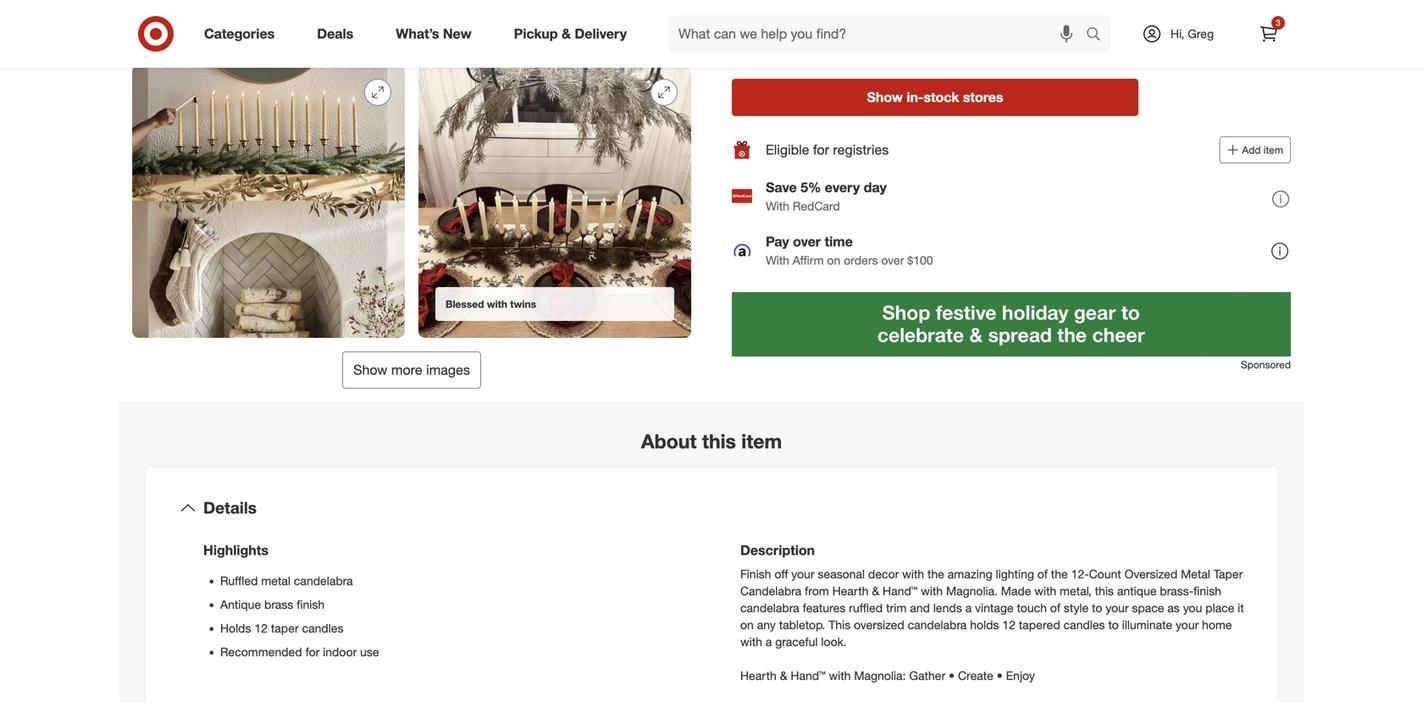 Task type: vqa. For each thing, say whether or not it's contained in the screenshot.
•
yes



Task type: describe. For each thing, give the bounding box(es) containing it.
What can we help you find? suggestions appear below search field
[[668, 15, 1090, 53]]

stock inside visit another store to purchase today in stock nearby · pickup not offered for this item
[[747, 40, 780, 57]]

0 vertical spatial your
[[792, 567, 815, 581]]

2 vertical spatial to
[[1108, 617, 1119, 632]]

1 vertical spatial this
[[702, 430, 736, 453]]

search button
[[1078, 15, 1119, 56]]

& for delivery
[[562, 25, 571, 42]]

what's
[[396, 25, 439, 42]]

12ct oversized metal taper candelabra antique brass - hearth &#38; hand&#8482; with magnolia, 3 of 8 image
[[132, 0, 405, 52]]

0 horizontal spatial 12
[[254, 621, 268, 636]]

·
[[829, 40, 832, 57]]

5%
[[801, 179, 821, 196]]

12ct oversized metal taper candelabra antique brass - hearth &#38; hand&#8482; with magnolia, 5 of 8 image
[[132, 65, 405, 338]]

vintage
[[975, 601, 1014, 615]]

with down any
[[740, 634, 762, 649]]

oversized
[[854, 617, 905, 632]]

it
[[1238, 601, 1244, 615]]

hearth & hand™ with magnolia: gather • create • enjoy
[[740, 668, 1035, 683]]

0 horizontal spatial pickup
[[514, 25, 558, 42]]

count
[[1089, 567, 1121, 581]]

in-
[[907, 89, 924, 106]]

1 vertical spatial of
[[1050, 601, 1061, 615]]

show for show more images
[[353, 362, 387, 378]]

for for eligible for registries
[[813, 142, 829, 158]]

finish off your seasonal decor with the amazing lighting of the 12-count oversized metal taper candelabra from hearth & hand™ with magnolia. made with metal, this antique brass-finish candelabra features ruffled trim and lends a vintage touch of style to your space as you place it on any tabletop. this oversized candelabra holds 12 tapered candles to illuminate your home with a graceful look.
[[740, 567, 1244, 649]]

item inside button
[[1264, 144, 1283, 156]]

$100
[[908, 253, 933, 268]]

magnolia:
[[854, 668, 906, 683]]

save
[[766, 179, 797, 196]]

0 horizontal spatial hearth
[[740, 668, 777, 683]]

gather
[[909, 668, 946, 683]]

trim
[[886, 601, 907, 615]]

recommended
[[220, 645, 302, 659]]

show for show in-stock stores
[[867, 89, 903, 106]]

decor
[[868, 567, 899, 581]]

1 the from the left
[[928, 567, 944, 581]]

ruffled metal candelabra
[[220, 573, 353, 588]]

to inside visit another store to purchase today in stock nearby · pickup not offered for this item
[[854, 21, 867, 38]]

0 horizontal spatial a
[[766, 634, 772, 649]]

every
[[825, 179, 860, 196]]

with up touch
[[1035, 584, 1057, 598]]

12 inside finish off your seasonal decor with the amazing lighting of the 12-count oversized metal taper candelabra from hearth & hand™ with magnolia. made with metal, this antique brass-finish candelabra features ruffled trim and lends a vintage touch of style to your space as you place it on any tabletop. this oversized candelabra holds 12 tapered candles to illuminate your home with a graceful look.
[[1002, 617, 1016, 632]]

details button
[[159, 481, 1264, 535]]

new
[[443, 25, 472, 42]]

purchase
[[871, 21, 931, 38]]

visit
[[732, 21, 759, 38]]

add item button
[[1219, 136, 1291, 164]]

blessed with twins
[[446, 298, 536, 311]]

deals link
[[303, 15, 375, 53]]

metal
[[261, 573, 291, 588]]

stock inside button
[[924, 89, 959, 106]]

candles inside finish off your seasonal decor with the amazing lighting of the 12-count oversized metal taper candelabra from hearth & hand™ with magnolia. made with metal, this antique brass-finish candelabra features ruffled trim and lends a vintage touch of style to your space as you place it on any tabletop. this oversized candelabra holds 12 tapered candles to illuminate your home with a graceful look.
[[1064, 617, 1105, 632]]

visit another store to purchase today in stock nearby · pickup not offered for this item
[[732, 21, 1022, 57]]

3 link
[[1250, 15, 1288, 53]]

as
[[1168, 601, 1180, 615]]

ruffled
[[849, 601, 883, 615]]

and
[[910, 601, 930, 615]]

pickup & delivery link
[[500, 15, 648, 53]]

holds
[[220, 621, 251, 636]]

tabletop.
[[779, 617, 825, 632]]

categories
[[204, 25, 275, 42]]

0 horizontal spatial hand™
[[791, 668, 826, 683]]

show in-stock stores
[[867, 89, 1003, 106]]

store
[[817, 21, 850, 38]]

place
[[1206, 601, 1235, 615]]

this inside finish off your seasonal decor with the amazing lighting of the 12-count oversized metal taper candelabra from hearth & hand™ with magnolia. made with metal, this antique brass-finish candelabra features ruffled trim and lends a vintage touch of style to your space as you place it on any tabletop. this oversized candelabra holds 12 tapered candles to illuminate your home with a graceful look.
[[1095, 584, 1114, 598]]

categories link
[[190, 15, 296, 53]]

images
[[426, 362, 470, 378]]

time
[[825, 234, 853, 250]]

show more images button
[[342, 352, 481, 389]]

& for hand™
[[780, 668, 787, 683]]

greg
[[1188, 26, 1214, 41]]

holds 12 taper candles
[[220, 621, 344, 636]]

tapered
[[1019, 617, 1060, 632]]

recommended for indoor use
[[220, 645, 379, 659]]

with up and in the bottom right of the page
[[921, 584, 943, 598]]

with inside image gallery element
[[487, 298, 507, 311]]

space
[[1132, 601, 1164, 615]]

create
[[958, 668, 994, 683]]

antique brass finish
[[220, 597, 325, 612]]

another
[[763, 21, 813, 38]]

not
[[880, 40, 900, 57]]

about
[[641, 430, 697, 453]]

1 horizontal spatial over
[[881, 253, 904, 268]]

metal
[[1181, 567, 1210, 581]]

photo from blessed with twins, 6 of 8 image
[[419, 65, 691, 338]]

1 • from the left
[[949, 668, 955, 683]]

pay over time with affirm on orders over $100
[[766, 234, 933, 268]]

show in-stock stores button
[[732, 79, 1139, 116]]

delivery
[[575, 25, 627, 42]]

item inside visit another store to purchase today in stock nearby · pickup not offered for this item
[[996, 40, 1022, 57]]

what's new
[[396, 25, 472, 42]]

this
[[829, 617, 851, 632]]

look.
[[821, 634, 847, 649]]

indoor
[[323, 645, 357, 659]]

for for recommended for indoor use
[[305, 645, 320, 659]]

lighting
[[996, 567, 1034, 581]]

deals
[[317, 25, 353, 42]]

show more images
[[353, 362, 470, 378]]



Task type: locate. For each thing, give the bounding box(es) containing it.
what's new link
[[381, 15, 493, 53]]

item right the add
[[1264, 144, 1283, 156]]

12-
[[1071, 567, 1089, 581]]

day
[[864, 179, 887, 196]]

1 vertical spatial &
[[872, 584, 880, 598]]

candles up indoor
[[302, 621, 344, 636]]

a down magnolia.
[[965, 601, 972, 615]]

to
[[854, 21, 867, 38], [1092, 601, 1103, 615], [1108, 617, 1119, 632]]

on inside finish off your seasonal decor with the amazing lighting of the 12-count oversized metal taper candelabra from hearth & hand™ with magnolia. made with metal, this antique brass-finish candelabra features ruffled trim and lends a vintage touch of style to your space as you place it on any tabletop. this oversized candelabra holds 12 tapered candles to illuminate your home with a graceful look.
[[740, 617, 754, 632]]

you
[[1183, 601, 1202, 615]]

made
[[1001, 584, 1031, 598]]

12 up recommended
[[254, 621, 268, 636]]

pickup inside visit another store to purchase today in stock nearby · pickup not offered for this item
[[836, 40, 877, 57]]

antique
[[220, 597, 261, 612]]

1 vertical spatial with
[[766, 253, 790, 268]]

enjoy
[[1006, 668, 1035, 683]]

1 horizontal spatial show
[[867, 89, 903, 106]]

with inside pay over time with affirm on orders over $100
[[766, 253, 790, 268]]

stock
[[747, 40, 780, 57], [924, 89, 959, 106]]

twins
[[510, 298, 536, 311]]

0 vertical spatial to
[[854, 21, 867, 38]]

stock right in
[[747, 40, 780, 57]]

finish inside finish off your seasonal decor with the amazing lighting of the 12-count oversized metal taper candelabra from hearth & hand™ with magnolia. made with metal, this antique brass-finish candelabra features ruffled trim and lends a vintage touch of style to your space as you place it on any tabletop. this oversized candelabra holds 12 tapered candles to illuminate your home with a graceful look.
[[1194, 584, 1222, 598]]

& left delivery
[[562, 25, 571, 42]]

stock left stores
[[924, 89, 959, 106]]

0 vertical spatial on
[[827, 253, 841, 268]]

add item
[[1242, 144, 1283, 156]]

taper
[[271, 621, 299, 636]]

2 vertical spatial candelabra
[[908, 617, 967, 632]]

2 horizontal spatial to
[[1108, 617, 1119, 632]]

& down the graceful
[[780, 668, 787, 683]]

1 vertical spatial candelabra
[[740, 601, 799, 615]]

1 vertical spatial item
[[1264, 144, 1283, 156]]

1 horizontal spatial of
[[1050, 601, 1061, 615]]

0 vertical spatial candelabra
[[294, 573, 353, 588]]

0 horizontal spatial this
[[702, 430, 736, 453]]

& down decor
[[872, 584, 880, 598]]

2 horizontal spatial &
[[872, 584, 880, 598]]

0 horizontal spatial candelabra
[[294, 573, 353, 588]]

pickup right ·
[[836, 40, 877, 57]]

1 horizontal spatial on
[[827, 253, 841, 268]]

details
[[203, 498, 257, 518]]

image gallery element
[[132, 0, 691, 389]]

finish
[[740, 567, 771, 581]]

with right decor
[[902, 567, 924, 581]]

your down "antique"
[[1106, 601, 1129, 615]]

for inside visit another store to purchase today in stock nearby · pickup not offered for this item
[[951, 40, 967, 57]]

illuminate
[[1122, 617, 1173, 632]]

2 the from the left
[[1051, 567, 1068, 581]]

a down any
[[766, 634, 772, 649]]

with
[[766, 199, 790, 214], [766, 253, 790, 268]]

1 vertical spatial your
[[1106, 601, 1129, 615]]

use
[[360, 645, 379, 659]]

registries
[[833, 142, 889, 158]]

1 vertical spatial on
[[740, 617, 754, 632]]

1 horizontal spatial finish
[[1194, 584, 1222, 598]]

2 vertical spatial item
[[742, 430, 782, 453]]

on down time
[[827, 253, 841, 268]]

with down the pay
[[766, 253, 790, 268]]

on
[[827, 253, 841, 268], [740, 617, 754, 632]]

for right eligible
[[813, 142, 829, 158]]

for down today
[[951, 40, 967, 57]]

pickup left delivery
[[514, 25, 558, 42]]

1 with from the top
[[766, 199, 790, 214]]

0 horizontal spatial •
[[949, 668, 955, 683]]

1 horizontal spatial candelabra
[[740, 601, 799, 615]]

2 vertical spatial &
[[780, 668, 787, 683]]

2 vertical spatial your
[[1176, 617, 1199, 632]]

nearby
[[784, 40, 825, 57]]

2 • from the left
[[997, 668, 1003, 683]]

1 horizontal spatial the
[[1051, 567, 1068, 581]]

holds
[[970, 617, 999, 632]]

0 vertical spatial over
[[793, 234, 821, 250]]

oversized
[[1125, 567, 1178, 581]]

0 horizontal spatial to
[[854, 21, 867, 38]]

seasonal
[[818, 567, 865, 581]]

amazing
[[948, 567, 993, 581]]

with inside save 5% every day with redcard
[[766, 199, 790, 214]]

advertisement region
[[732, 292, 1291, 357]]

any
[[757, 617, 776, 632]]

0 horizontal spatial finish
[[297, 597, 325, 612]]

0 horizontal spatial of
[[1038, 567, 1048, 581]]

on inside pay over time with affirm on orders over $100
[[827, 253, 841, 268]]

finish
[[1194, 584, 1222, 598], [297, 597, 325, 612]]

1 horizontal spatial 12
[[1002, 617, 1016, 632]]

on left any
[[740, 617, 754, 632]]

about this item
[[641, 430, 782, 453]]

0 horizontal spatial your
[[792, 567, 815, 581]]

1 horizontal spatial candles
[[1064, 617, 1105, 632]]

1 vertical spatial stock
[[924, 89, 959, 106]]

0 vertical spatial hearth
[[832, 584, 869, 598]]

this
[[971, 40, 992, 57], [702, 430, 736, 453], [1095, 584, 1114, 598]]

to left illuminate
[[1108, 617, 1119, 632]]

your right off
[[792, 567, 815, 581]]

1 horizontal spatial to
[[1092, 601, 1103, 615]]

hi,
[[1171, 26, 1185, 41]]

search
[[1078, 27, 1119, 44]]

1 horizontal spatial •
[[997, 668, 1003, 683]]

1 horizontal spatial stock
[[924, 89, 959, 106]]

0 vertical spatial stock
[[747, 40, 780, 57]]

2 horizontal spatial item
[[1264, 144, 1283, 156]]

1 horizontal spatial a
[[965, 601, 972, 615]]

0 horizontal spatial candles
[[302, 621, 344, 636]]

0 horizontal spatial for
[[305, 645, 320, 659]]

save 5% every day with redcard
[[766, 179, 887, 214]]

candelabra
[[294, 573, 353, 588], [740, 601, 799, 615], [908, 617, 967, 632]]

1 horizontal spatial &
[[780, 668, 787, 683]]

2 horizontal spatial for
[[951, 40, 967, 57]]

this down today
[[971, 40, 992, 57]]

3
[[1276, 17, 1281, 28]]

candelabra right metal
[[294, 573, 353, 588]]

to right store
[[854, 21, 867, 38]]

item up details dropdown button
[[742, 430, 782, 453]]

•
[[949, 668, 955, 683], [997, 668, 1003, 683]]

this right about
[[702, 430, 736, 453]]

• left create
[[949, 668, 955, 683]]

1 horizontal spatial your
[[1106, 601, 1129, 615]]

finish down metal
[[1194, 584, 1222, 598]]

2 with from the top
[[766, 253, 790, 268]]

2 vertical spatial for
[[305, 645, 320, 659]]

12ct oversized metal taper candelabra antique brass - hearth &#38; hand&#8482; with magnolia, 4 of 8 image
[[419, 0, 691, 52]]

add
[[1242, 144, 1261, 156]]

more
[[391, 362, 422, 378]]

lends
[[933, 601, 962, 615]]

affirm
[[793, 253, 824, 268]]

show left in-
[[867, 89, 903, 106]]

over left $100
[[881, 253, 904, 268]]

over up affirm
[[793, 234, 821, 250]]

0 vertical spatial hand™
[[883, 584, 918, 598]]

hearth down seasonal
[[832, 584, 869, 598]]

today
[[935, 21, 971, 38]]

0 vertical spatial for
[[951, 40, 967, 57]]

0 vertical spatial with
[[766, 199, 790, 214]]

1 vertical spatial hand™
[[791, 668, 826, 683]]

style
[[1064, 601, 1089, 615]]

in
[[732, 40, 743, 57]]

a
[[965, 601, 972, 615], [766, 634, 772, 649]]

1 horizontal spatial item
[[996, 40, 1022, 57]]

2 vertical spatial this
[[1095, 584, 1114, 598]]

this inside visit another store to purchase today in stock nearby · pickup not offered for this item
[[971, 40, 992, 57]]

highlights
[[203, 542, 269, 559]]

stores
[[963, 89, 1003, 106]]

• left enjoy
[[997, 668, 1003, 683]]

to right style
[[1092, 601, 1103, 615]]

1 vertical spatial for
[[813, 142, 829, 158]]

1 horizontal spatial hand™
[[883, 584, 918, 598]]

the
[[928, 567, 944, 581], [1051, 567, 1068, 581]]

home
[[1202, 617, 1232, 632]]

1 vertical spatial over
[[881, 253, 904, 268]]

of right lighting
[[1038, 567, 1048, 581]]

1 vertical spatial to
[[1092, 601, 1103, 615]]

of left style
[[1050, 601, 1061, 615]]

features
[[803, 601, 846, 615]]

show left more in the bottom of the page
[[353, 362, 387, 378]]

hand™ down the graceful
[[791, 668, 826, 683]]

hi, greg
[[1171, 26, 1214, 41]]

item up stores
[[996, 40, 1022, 57]]

brass
[[264, 597, 293, 612]]

0 vertical spatial show
[[867, 89, 903, 106]]

with down look. at the right bottom
[[829, 668, 851, 683]]

0 vertical spatial of
[[1038, 567, 1048, 581]]

0 horizontal spatial stock
[[747, 40, 780, 57]]

orders
[[844, 253, 878, 268]]

0 horizontal spatial over
[[793, 234, 821, 250]]

pickup & delivery
[[514, 25, 627, 42]]

eligible
[[766, 142, 809, 158]]

0 horizontal spatial show
[[353, 362, 387, 378]]

hearth down the graceful
[[740, 668, 777, 683]]

description
[[740, 542, 815, 559]]

from
[[805, 584, 829, 598]]

the left 12-
[[1051, 567, 1068, 581]]

12 down the vintage
[[1002, 617, 1016, 632]]

candelabra
[[740, 584, 802, 598]]

1 horizontal spatial this
[[971, 40, 992, 57]]

the left amazing
[[928, 567, 944, 581]]

0 horizontal spatial item
[[742, 430, 782, 453]]

2 horizontal spatial candelabra
[[908, 617, 967, 632]]

show inside image gallery element
[[353, 362, 387, 378]]

candelabra down candelabra
[[740, 601, 799, 615]]

hand™
[[883, 584, 918, 598], [791, 668, 826, 683]]

your down the you
[[1176, 617, 1199, 632]]

redcard
[[793, 199, 840, 214]]

finish right brass
[[297, 597, 325, 612]]

0 vertical spatial a
[[965, 601, 972, 615]]

2 horizontal spatial this
[[1095, 584, 1114, 598]]

hand™ up trim
[[883, 584, 918, 598]]

candles down style
[[1064, 617, 1105, 632]]

ruffled
[[220, 573, 258, 588]]

0 vertical spatial item
[[996, 40, 1022, 57]]

0 horizontal spatial on
[[740, 617, 754, 632]]

& inside finish off your seasonal decor with the amazing lighting of the 12-count oversized metal taper candelabra from hearth & hand™ with magnolia. made with metal, this antique brass-finish candelabra features ruffled trim and lends a vintage touch of style to your space as you place it on any tabletop. this oversized candelabra holds 12 tapered candles to illuminate your home with a graceful look.
[[872, 584, 880, 598]]

hand™ inside finish off your seasonal decor with the amazing lighting of the 12-count oversized metal taper candelabra from hearth & hand™ with magnolia. made with metal, this antique brass-finish candelabra features ruffled trim and lends a vintage touch of style to your space as you place it on any tabletop. this oversized candelabra holds 12 tapered candles to illuminate your home with a graceful look.
[[883, 584, 918, 598]]

brass-
[[1160, 584, 1194, 598]]

offered
[[904, 40, 947, 57]]

eligible for registries
[[766, 142, 889, 158]]

0 horizontal spatial the
[[928, 567, 944, 581]]

taper
[[1214, 567, 1243, 581]]

with
[[487, 298, 507, 311], [902, 567, 924, 581], [921, 584, 943, 598], [1035, 584, 1057, 598], [740, 634, 762, 649], [829, 668, 851, 683]]

pay
[[766, 234, 789, 250]]

hearth inside finish off your seasonal decor with the amazing lighting of the 12-count oversized metal taper candelabra from hearth & hand™ with magnolia. made with metal, this antique brass-finish candelabra features ruffled trim and lends a vintage touch of style to your space as you place it on any tabletop. this oversized candelabra holds 12 tapered candles to illuminate your home with a graceful look.
[[832, 584, 869, 598]]

1 vertical spatial show
[[353, 362, 387, 378]]

1 vertical spatial hearth
[[740, 668, 777, 683]]

with left twins
[[487, 298, 507, 311]]

1 horizontal spatial hearth
[[832, 584, 869, 598]]

this down count
[[1095, 584, 1114, 598]]

1 vertical spatial a
[[766, 634, 772, 649]]

magnolia.
[[946, 584, 998, 598]]

pickup
[[514, 25, 558, 42], [836, 40, 877, 57]]

&
[[562, 25, 571, 42], [872, 584, 880, 598], [780, 668, 787, 683]]

1 horizontal spatial for
[[813, 142, 829, 158]]

candelabra down lends
[[908, 617, 967, 632]]

off
[[775, 567, 788, 581]]

2 horizontal spatial your
[[1176, 617, 1199, 632]]

0 vertical spatial &
[[562, 25, 571, 42]]

with down save
[[766, 199, 790, 214]]

1 horizontal spatial pickup
[[836, 40, 877, 57]]

0 horizontal spatial &
[[562, 25, 571, 42]]

for left indoor
[[305, 645, 320, 659]]

0 vertical spatial this
[[971, 40, 992, 57]]



